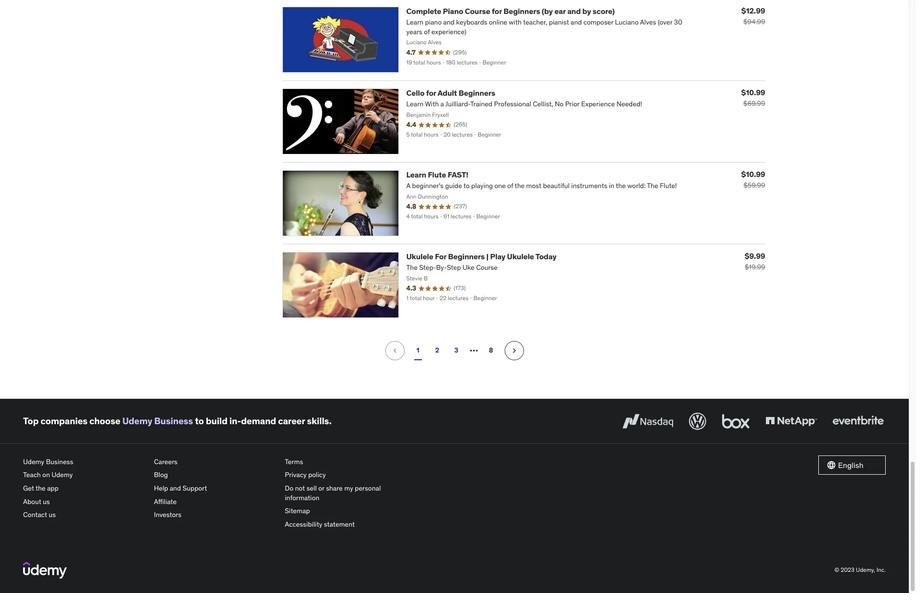 Task type: vqa. For each thing, say whether or not it's contained in the screenshot.
Using A Stock Screener For Technical Analysis (Trading View)
no



Task type: describe. For each thing, give the bounding box(es) containing it.
ukulele for beginners | play ukulele today
[[406, 252, 557, 261]]

share
[[326, 484, 343, 493]]

$10.99 $69.99
[[741, 87, 765, 108]]

cello for adult beginners
[[406, 88, 495, 98]]

learn flute fast! link
[[406, 170, 468, 179]]

contact us link
[[23, 509, 146, 522]]

the
[[36, 484, 46, 493]]

help and support link
[[154, 482, 277, 495]]

0 vertical spatial us
[[43, 497, 50, 506]]

careers link
[[154, 456, 277, 469]]

or
[[318, 484, 324, 493]]

play
[[490, 252, 505, 261]]

$69.99
[[743, 99, 765, 108]]

contact
[[23, 511, 47, 519]]

1 horizontal spatial business
[[154, 415, 193, 427]]

get
[[23, 484, 34, 493]]

not
[[295, 484, 305, 493]]

ear
[[555, 6, 566, 16]]

cello
[[406, 88, 425, 98]]

flute
[[428, 170, 446, 179]]

to
[[195, 415, 204, 427]]

about
[[23, 497, 41, 506]]

$9.99 $19.99
[[745, 251, 765, 271]]

fast!
[[448, 170, 468, 179]]

3 link
[[447, 341, 466, 360]]

1 horizontal spatial udemy
[[52, 471, 73, 479]]

affiliate
[[154, 497, 177, 506]]

udemy business teach on udemy get the app about us contact us
[[23, 458, 73, 519]]

skills.
[[307, 415, 332, 427]]

careers
[[154, 458, 178, 466]]

© 2023 udemy, inc.
[[835, 566, 886, 574]]

$10.99 for cello for adult beginners
[[741, 87, 765, 97]]

about us link
[[23, 495, 146, 509]]

2023
[[841, 566, 855, 574]]

0 horizontal spatial for
[[426, 88, 436, 98]]

affiliate link
[[154, 495, 277, 509]]

terms privacy policy do not sell or share my personal information sitemap accessibility statement
[[285, 458, 381, 529]]

eventbrite image
[[831, 411, 886, 432]]

$19.99
[[745, 263, 765, 271]]

build
[[206, 415, 228, 427]]

in-
[[229, 415, 241, 427]]

teach
[[23, 471, 41, 479]]

today
[[535, 252, 557, 261]]

adult
[[438, 88, 457, 98]]

learn
[[406, 170, 426, 179]]

policy
[[308, 471, 326, 479]]

2 vertical spatial beginners
[[448, 252, 485, 261]]

$10.99 $59.99
[[741, 169, 765, 189]]

0 vertical spatial udemy
[[122, 415, 152, 427]]

do not sell or share my personal information button
[[285, 482, 408, 505]]

support
[[183, 484, 207, 493]]

investors link
[[154, 509, 277, 522]]

2 link
[[428, 341, 447, 360]]

cello for adult beginners link
[[406, 88, 495, 98]]

complete piano course for beginners (by ear and by score)
[[406, 6, 615, 16]]

netapp image
[[764, 411, 819, 432]]

companies
[[41, 415, 87, 427]]

1 vertical spatial us
[[49, 511, 56, 519]]

piano
[[443, 6, 463, 16]]

careers blog help and support affiliate investors
[[154, 458, 207, 519]]

|
[[486, 252, 489, 261]]

investors
[[154, 511, 181, 519]]

3
[[454, 346, 458, 355]]

udemy,
[[856, 566, 875, 574]]

$94.99
[[743, 17, 765, 26]]

by
[[582, 6, 591, 16]]

1 link
[[408, 341, 428, 360]]

2
[[435, 346, 439, 355]]

sitemap
[[285, 507, 310, 515]]

course
[[465, 6, 490, 16]]



Task type: locate. For each thing, give the bounding box(es) containing it.
8
[[489, 346, 493, 355]]

sell
[[307, 484, 317, 493]]

small image
[[827, 460, 836, 470]]

0 horizontal spatial and
[[170, 484, 181, 493]]

0 vertical spatial $10.99
[[741, 87, 765, 97]]

score)
[[593, 6, 615, 16]]

inc.
[[877, 566, 886, 574]]

0 horizontal spatial ukulele
[[406, 252, 433, 261]]

ukulele right play at top right
[[507, 252, 534, 261]]

udemy business link
[[122, 415, 193, 427], [23, 456, 146, 469]]

statement
[[324, 520, 355, 529]]

my
[[344, 484, 353, 493]]

ellipsis image
[[468, 345, 480, 356]]

2 $10.99 from the top
[[741, 169, 765, 179]]

2 horizontal spatial udemy
[[122, 415, 152, 427]]

us right contact
[[49, 511, 56, 519]]

box image
[[720, 411, 752, 432]]

©
[[835, 566, 839, 574]]

volkswagen image
[[687, 411, 708, 432]]

1 horizontal spatial ukulele
[[507, 252, 534, 261]]

2 ukulele from the left
[[507, 252, 534, 261]]

business inside udemy business teach on udemy get the app about us contact us
[[46, 458, 73, 466]]

0 horizontal spatial business
[[46, 458, 73, 466]]

choose
[[89, 415, 120, 427]]

for
[[492, 6, 502, 16], [426, 88, 436, 98]]

business up on on the left bottom of the page
[[46, 458, 73, 466]]

udemy business link up careers
[[122, 415, 193, 427]]

udemy
[[122, 415, 152, 427], [23, 458, 44, 466], [52, 471, 73, 479]]

beginners left |
[[448, 252, 485, 261]]

blog link
[[154, 469, 277, 482]]

1 vertical spatial $10.99
[[741, 169, 765, 179]]

for right cello
[[426, 88, 436, 98]]

$59.99
[[744, 181, 765, 189]]

next page image
[[509, 346, 519, 355]]

for right course
[[492, 6, 502, 16]]

ukulele left "for"
[[406, 252, 433, 261]]

on
[[42, 471, 50, 479]]

us right about
[[43, 497, 50, 506]]

previous page image
[[390, 346, 400, 355]]

2 vertical spatial udemy
[[52, 471, 73, 479]]

0 vertical spatial udemy business link
[[122, 415, 193, 427]]

0 vertical spatial business
[[154, 415, 193, 427]]

english
[[838, 460, 864, 470]]

accessibility statement link
[[285, 518, 408, 531]]

for
[[435, 252, 447, 261]]

do
[[285, 484, 293, 493]]

1 horizontal spatial and
[[567, 6, 581, 16]]

beginners right adult
[[459, 88, 495, 98]]

business
[[154, 415, 193, 427], [46, 458, 73, 466]]

us
[[43, 497, 50, 506], [49, 511, 56, 519]]

1 vertical spatial business
[[46, 458, 73, 466]]

personal
[[355, 484, 381, 493]]

ukulele
[[406, 252, 433, 261], [507, 252, 534, 261]]

ukulele for beginners | play ukulele today link
[[406, 252, 557, 261]]

terms link
[[285, 456, 408, 469]]

$10.99 for learn flute fast!
[[741, 169, 765, 179]]

and right help
[[170, 484, 181, 493]]

$10.99
[[741, 87, 765, 97], [741, 169, 765, 179]]

1 $10.99 from the top
[[741, 87, 765, 97]]

top
[[23, 415, 39, 427]]

udemy image
[[23, 562, 67, 579]]

0 vertical spatial beginners
[[504, 6, 540, 16]]

1 vertical spatial beginners
[[459, 88, 495, 98]]

1 horizontal spatial for
[[492, 6, 502, 16]]

beginners left (by
[[504, 6, 540, 16]]

privacy
[[285, 471, 307, 479]]

1
[[416, 346, 419, 355]]

1 ukulele from the left
[[406, 252, 433, 261]]

help
[[154, 484, 168, 493]]

demand
[[241, 415, 276, 427]]

$12.99 $94.99
[[741, 6, 765, 26]]

udemy right choose
[[122, 415, 152, 427]]

terms
[[285, 458, 303, 466]]

information
[[285, 493, 319, 502]]

app
[[47, 484, 58, 493]]

udemy up teach
[[23, 458, 44, 466]]

and
[[567, 6, 581, 16], [170, 484, 181, 493]]

business left to
[[154, 415, 193, 427]]

$9.99
[[745, 251, 765, 261]]

1 vertical spatial udemy business link
[[23, 456, 146, 469]]

career
[[278, 415, 305, 427]]

nasdaq image
[[620, 411, 676, 432]]

complete
[[406, 6, 441, 16]]

sitemap link
[[285, 505, 408, 518]]

privacy policy link
[[285, 469, 408, 482]]

top companies choose udemy business to build in-demand career skills.
[[23, 415, 332, 427]]

and left by at the top right
[[567, 6, 581, 16]]

$12.99
[[741, 6, 765, 15]]

blog
[[154, 471, 168, 479]]

1 vertical spatial and
[[170, 484, 181, 493]]

1 vertical spatial for
[[426, 88, 436, 98]]

0 vertical spatial and
[[567, 6, 581, 16]]

get the app link
[[23, 482, 146, 495]]

$10.99 up $59.99
[[741, 169, 765, 179]]

0 horizontal spatial udemy
[[23, 458, 44, 466]]

teach on udemy link
[[23, 469, 146, 482]]

(by
[[542, 6, 553, 16]]

accessibility
[[285, 520, 322, 529]]

udemy right on on the left bottom of the page
[[52, 471, 73, 479]]

and inside careers blog help and support affiliate investors
[[170, 484, 181, 493]]

$10.99 up "$69.99"
[[741, 87, 765, 97]]

udemy business link up 'get the app' link
[[23, 456, 146, 469]]

english button
[[818, 456, 886, 475]]

1 vertical spatial udemy
[[23, 458, 44, 466]]

0 vertical spatial for
[[492, 6, 502, 16]]

complete piano course for beginners (by ear and by score) link
[[406, 6, 615, 16]]

learn flute fast!
[[406, 170, 468, 179]]



